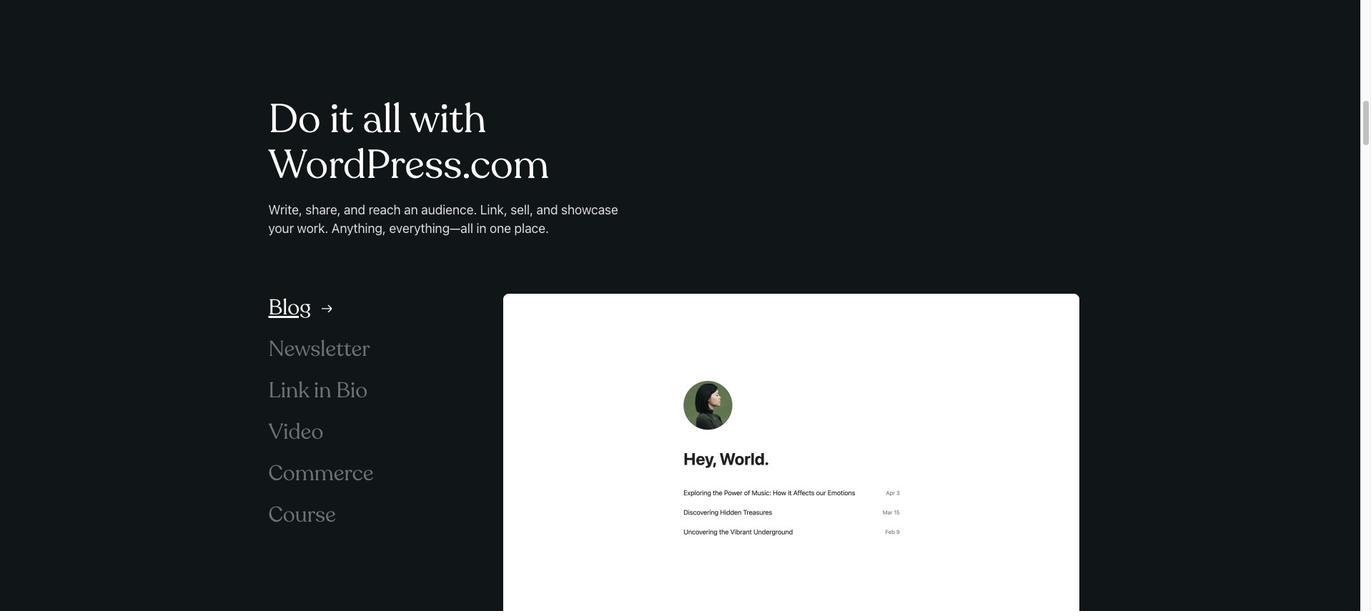 Task type: describe. For each thing, give the bounding box(es) containing it.
link
[[269, 377, 309, 405]]

do it all with wordpress.com
[[269, 94, 549, 191]]

reach
[[369, 202, 401, 217]]

blog theme image
[[503, 294, 1079, 611]]

write,
[[269, 202, 302, 217]]

an
[[404, 202, 418, 217]]

place.
[[515, 221, 549, 236]]

newsletter link
[[269, 335, 370, 364]]

write, share, and reach an audience. link, sell, and showcase your work. anything, everything—all in one place.
[[269, 202, 618, 236]]

course
[[269, 501, 336, 529]]

1 vertical spatial in
[[314, 377, 332, 405]]

with
[[410, 94, 487, 145]]

bio
[[336, 377, 368, 405]]

link in bio
[[269, 377, 368, 405]]

wordpress.com
[[269, 139, 549, 191]]

2 and from the left
[[537, 202, 558, 217]]

one
[[490, 221, 511, 236]]

blog link
[[269, 294, 311, 323]]

commerce
[[269, 460, 374, 488]]



Task type: locate. For each thing, give the bounding box(es) containing it.
blog
[[269, 294, 311, 322]]

and
[[344, 202, 365, 217], [537, 202, 558, 217]]

and up anything,
[[344, 202, 365, 217]]

in
[[477, 221, 487, 236], [314, 377, 332, 405]]

work.
[[297, 221, 328, 236]]

1 horizontal spatial in
[[477, 221, 487, 236]]

and up place.
[[537, 202, 558, 217]]

0 horizontal spatial and
[[344, 202, 365, 217]]

video link
[[269, 418, 323, 447]]

commerce link
[[269, 460, 374, 488]]

video
[[269, 418, 323, 446]]

your
[[269, 221, 294, 236]]

1 horizontal spatial and
[[537, 202, 558, 217]]

anything,
[[332, 221, 386, 236]]

it
[[330, 94, 354, 145]]

link in bio link
[[269, 377, 368, 405]]

in left one on the left
[[477, 221, 487, 236]]

in left bio
[[314, 377, 332, 405]]

sell,
[[511, 202, 533, 217]]

0 horizontal spatial in
[[314, 377, 332, 405]]

everything—all
[[389, 221, 473, 236]]

in inside write, share, and reach an audience. link, sell, and showcase your work. anything, everything—all in one place.
[[477, 221, 487, 236]]

link,
[[480, 202, 508, 217]]

0 vertical spatial in
[[477, 221, 487, 236]]

do
[[269, 94, 321, 145]]

audience.
[[421, 202, 477, 217]]

share,
[[306, 202, 341, 217]]

all
[[363, 94, 402, 145]]

newsletter
[[269, 335, 370, 363]]

1 and from the left
[[344, 202, 365, 217]]

showcase
[[561, 202, 618, 217]]

course link
[[269, 501, 336, 530]]



Task type: vqa. For each thing, say whether or not it's contained in the screenshot.
Conversations link
no



